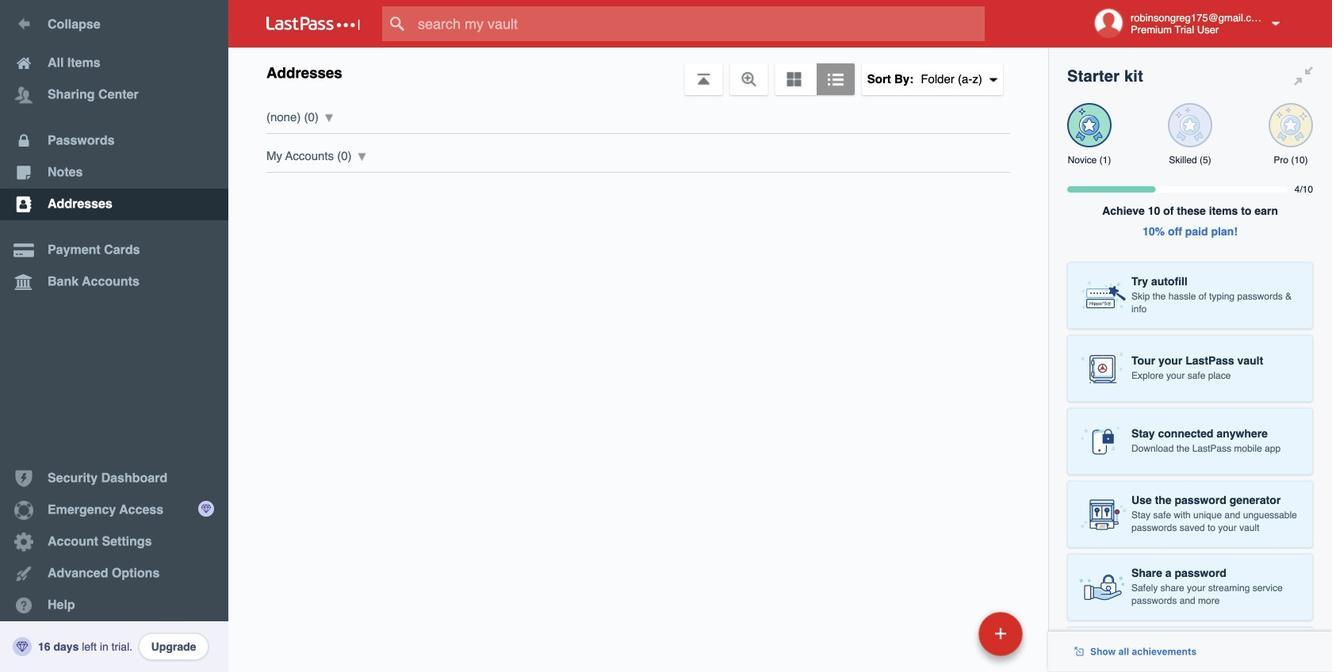 Task type: locate. For each thing, give the bounding box(es) containing it.
lastpass image
[[267, 17, 360, 31]]

search my vault text field
[[382, 6, 1016, 41]]

new item element
[[870, 612, 1029, 657]]

main navigation navigation
[[0, 0, 229, 673]]

new item navigation
[[870, 608, 1033, 673]]



Task type: vqa. For each thing, say whether or not it's contained in the screenshot.
Vault options 'navigation'
yes



Task type: describe. For each thing, give the bounding box(es) containing it.
vault options navigation
[[229, 48, 1049, 95]]

Search search field
[[382, 6, 1016, 41]]



